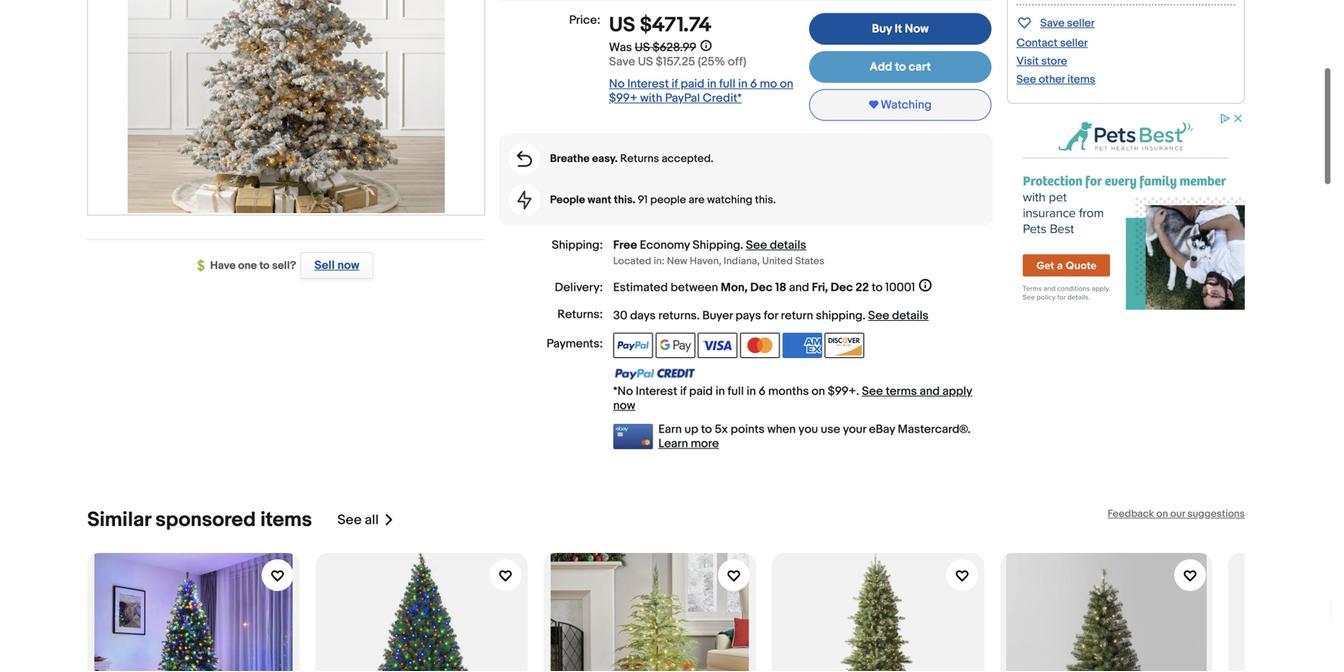 Task type: locate. For each thing, give the bounding box(es) containing it.
paid up up
[[690, 385, 713, 399]]

with details__icon image left people
[[518, 191, 532, 210]]

delivery:
[[555, 281, 603, 295]]

paid for months
[[690, 385, 713, 399]]

now right sell
[[338, 259, 360, 273]]

with details__icon image for breathe
[[517, 151, 532, 167]]

seller inside "contact seller visit store see other items"
[[1061, 36, 1089, 50]]

and left apply
[[920, 385, 940, 399]]

haven,
[[690, 255, 722, 268]]

shipping:
[[552, 238, 603, 253]]

see details link up united
[[746, 238, 807, 253]]

return
[[781, 309, 814, 323]]

estimated
[[614, 281, 668, 295]]

paid
[[681, 77, 705, 91], [690, 385, 713, 399]]

1 horizontal spatial .
[[741, 238, 744, 253]]

on left $99+.
[[812, 385, 826, 399]]

. up indiana,
[[741, 238, 744, 253]]

dec left '22'
[[831, 281, 853, 295]]

interest inside no interest if paid in full in 6 mo on $99+ with paypal credit*
[[628, 77, 669, 91]]

0 vertical spatial see details link
[[746, 238, 807, 253]]

seller inside button
[[1068, 17, 1095, 30]]

all
[[365, 513, 379, 529]]

save up contact seller link
[[1041, 17, 1065, 30]]

ebay
[[869, 423, 896, 437]]

buy it now link
[[810, 13, 992, 45]]

you
[[799, 423, 819, 437]]

1 vertical spatial items
[[261, 509, 312, 533]]

in down off)
[[739, 77, 748, 91]]

full for months
[[728, 385, 744, 399]]

items left the see all
[[261, 509, 312, 533]]

to left the 5x
[[701, 423, 712, 437]]

dollar sign image
[[198, 260, 210, 273]]

1 horizontal spatial save
[[1041, 17, 1065, 30]]

days
[[630, 309, 656, 323]]

if down $157.25
[[672, 77, 678, 91]]

paid down save us $157.25 (25% off)
[[681, 77, 705, 91]]

0 horizontal spatial this.
[[614, 194, 636, 207]]

see inside free economy shipping . see details located in: new haven, indiana, united states
[[746, 238, 768, 253]]

dec left 18
[[751, 281, 773, 295]]

1 horizontal spatial 6
[[759, 385, 766, 399]]

on
[[780, 77, 794, 91], [812, 385, 826, 399], [1157, 509, 1169, 521]]

See all text field
[[338, 513, 379, 529]]

have
[[210, 259, 236, 273]]

breathe easy. returns accepted.
[[550, 152, 714, 166]]

see up indiana,
[[746, 238, 768, 253]]

paypal credit image
[[614, 368, 696, 381]]

if
[[672, 77, 678, 91], [680, 385, 687, 399]]

have one to sell?
[[210, 259, 296, 273]]

and right 18
[[790, 281, 810, 295]]

paid inside no interest if paid in full in 6 mo on $99+ with paypal credit*
[[681, 77, 705, 91]]

one
[[238, 259, 257, 273]]

0 vertical spatial now
[[338, 259, 360, 273]]

1 vertical spatial details
[[893, 309, 929, 323]]

1 vertical spatial on
[[812, 385, 826, 399]]

see left "terms"
[[862, 385, 884, 399]]

save inside button
[[1041, 17, 1065, 30]]

1 horizontal spatial if
[[680, 385, 687, 399]]

0 vertical spatial if
[[672, 77, 678, 91]]

and
[[790, 281, 810, 295], [920, 385, 940, 399]]

similar sponsored items
[[87, 509, 312, 533]]

indiana,
[[724, 255, 760, 268]]

similar
[[87, 509, 151, 533]]

store
[[1042, 55, 1068, 68]]

months
[[769, 385, 809, 399]]

full
[[720, 77, 736, 91], [728, 385, 744, 399]]

0 vertical spatial full
[[720, 77, 736, 91]]

see left all
[[338, 513, 362, 529]]

interest right the no
[[628, 77, 669, 91]]

details up united
[[770, 238, 807, 253]]

see details link down 10001
[[869, 309, 929, 323]]

1 vertical spatial interest
[[636, 385, 678, 399]]

on left the our in the bottom of the page
[[1157, 509, 1169, 521]]

in up the 5x
[[716, 385, 725, 399]]

advertisement region
[[1008, 112, 1246, 310]]

this. right watching
[[755, 194, 776, 207]]

1 vertical spatial seller
[[1061, 36, 1089, 50]]

full down off)
[[720, 77, 736, 91]]

0 vertical spatial on
[[780, 77, 794, 91]]

to
[[895, 60, 907, 74], [259, 259, 270, 273], [872, 281, 883, 295], [701, 423, 712, 437]]

0 horizontal spatial on
[[780, 77, 794, 91]]

contact
[[1017, 36, 1058, 50]]

30
[[614, 309, 628, 323]]

returns
[[621, 152, 660, 166]]

free
[[614, 238, 638, 253]]

american express image
[[783, 333, 823, 359]]

0 horizontal spatial save
[[609, 55, 636, 69]]

seller for contact
[[1061, 36, 1089, 50]]

$628.99
[[653, 40, 697, 55]]

0 horizontal spatial if
[[672, 77, 678, 91]]

if inside no interest if paid in full in 6 mo on $99+ with paypal credit*
[[672, 77, 678, 91]]

5x
[[715, 423, 728, 437]]

mo
[[760, 77, 778, 91]]

full inside no interest if paid in full in 6 mo on $99+ with paypal credit*
[[720, 77, 736, 91]]

full up points
[[728, 385, 744, 399]]

economy
[[640, 238, 690, 253]]

0 vertical spatial seller
[[1068, 17, 1095, 30]]

with details__icon image
[[517, 151, 532, 167], [518, 191, 532, 210]]

0 horizontal spatial dec
[[751, 281, 773, 295]]

on inside no interest if paid in full in 6 mo on $99+ with paypal credit*
[[780, 77, 794, 91]]

watching
[[881, 98, 932, 112]]

0 vertical spatial 6
[[751, 77, 758, 91]]

this. left 91
[[614, 194, 636, 207]]

see down visit at right
[[1017, 73, 1037, 86]]

0 horizontal spatial 6
[[751, 77, 758, 91]]

. inside free economy shipping . see details located in: new haven, indiana, united states
[[741, 238, 744, 253]]

1 vertical spatial save
[[609, 55, 636, 69]]

sell now link
[[296, 252, 374, 279]]

1 vertical spatial now
[[614, 399, 636, 413]]

$471.74
[[640, 13, 712, 38]]

0 horizontal spatial see details link
[[746, 238, 807, 253]]

0 vertical spatial items
[[1068, 73, 1096, 86]]

people
[[550, 194, 586, 207]]

now up ebay mastercard 'image' at the left of the page
[[614, 399, 636, 413]]

(25%
[[698, 55, 726, 69]]

interest
[[628, 77, 669, 91], [636, 385, 678, 399]]

1 horizontal spatial see details link
[[869, 309, 929, 323]]

see all
[[338, 513, 379, 529]]

free economy shipping . see details located in: new haven, indiana, united states
[[614, 238, 825, 268]]

between
[[671, 281, 719, 295]]

us $471.74
[[609, 13, 712, 38]]

buyer
[[703, 309, 733, 323]]

*no
[[614, 385, 633, 399]]

1 horizontal spatial details
[[893, 309, 929, 323]]

0 vertical spatial save
[[1041, 17, 1065, 30]]

on right mo
[[780, 77, 794, 91]]

6 inside no interest if paid in full in 6 mo on $99+ with paypal credit*
[[751, 77, 758, 91]]

for
[[764, 309, 779, 323]]

1 vertical spatial 6
[[759, 385, 766, 399]]

add to cart link
[[810, 51, 992, 83]]

0 vertical spatial with details__icon image
[[517, 151, 532, 167]]

if down 'paypal credit' image
[[680, 385, 687, 399]]

buy
[[872, 22, 893, 36]]

seller down save seller
[[1061, 36, 1089, 50]]

with details__icon image left breathe
[[517, 151, 532, 167]]

0 horizontal spatial .
[[697, 309, 700, 323]]

details down 10001
[[893, 309, 929, 323]]

united
[[763, 255, 793, 268]]

breathe
[[550, 152, 590, 166]]

1 horizontal spatial items
[[1068, 73, 1096, 86]]

2 with details__icon image from the top
[[518, 191, 532, 210]]

payments:
[[547, 337, 603, 351]]

1 vertical spatial full
[[728, 385, 744, 399]]

people want this. 91 people are watching this.
[[550, 194, 776, 207]]

0 horizontal spatial and
[[790, 281, 810, 295]]

save us $157.25 (25% off)
[[609, 55, 747, 69]]

earn up to 5x points when you use your ebay mastercard®. learn more
[[659, 423, 971, 451]]

sell?
[[272, 259, 296, 273]]

interest down 'paypal credit' image
[[636, 385, 678, 399]]

1 horizontal spatial and
[[920, 385, 940, 399]]

1 vertical spatial paid
[[690, 385, 713, 399]]

1 horizontal spatial now
[[614, 399, 636, 413]]

1 vertical spatial if
[[680, 385, 687, 399]]

are
[[689, 194, 705, 207]]

discover image
[[825, 333, 865, 359]]

. down '22'
[[863, 309, 866, 323]]

in
[[708, 77, 717, 91], [739, 77, 748, 91], [716, 385, 725, 399], [747, 385, 756, 399]]

0 horizontal spatial details
[[770, 238, 807, 253]]

seller up contact seller link
[[1068, 17, 1095, 30]]

6 left months
[[759, 385, 766, 399]]

details inside free economy shipping . see details located in: new haven, indiana, united states
[[770, 238, 807, 253]]

see details link
[[746, 238, 807, 253], [869, 309, 929, 323]]

1 horizontal spatial on
[[812, 385, 826, 399]]

2 vertical spatial on
[[1157, 509, 1169, 521]]

1 horizontal spatial dec
[[831, 281, 853, 295]]

1 with details__icon image from the top
[[517, 151, 532, 167]]

save up the no
[[609, 55, 636, 69]]

mon,
[[721, 281, 748, 295]]

items right other
[[1068, 73, 1096, 86]]

0 vertical spatial details
[[770, 238, 807, 253]]

buy it now
[[872, 22, 929, 36]]

1 vertical spatial and
[[920, 385, 940, 399]]

learn
[[659, 437, 689, 451]]

paypal image
[[614, 333, 653, 359]]

save inside us $471.74 main content
[[609, 55, 636, 69]]

1 horizontal spatial this.
[[755, 194, 776, 207]]

save for save seller
[[1041, 17, 1065, 30]]

0 vertical spatial interest
[[628, 77, 669, 91]]

2 this. from the left
[[755, 194, 776, 207]]

visit store link
[[1017, 55, 1068, 68]]

now
[[338, 259, 360, 273], [614, 399, 636, 413]]

see other items link
[[1017, 73, 1096, 86]]

. left buyer
[[697, 309, 700, 323]]

1 vertical spatial with details__icon image
[[518, 191, 532, 210]]

91
[[638, 194, 648, 207]]

0 horizontal spatial items
[[261, 509, 312, 533]]

save seller button
[[1017, 13, 1095, 32]]

visa image
[[698, 333, 738, 359]]

0 vertical spatial paid
[[681, 77, 705, 91]]

$99+
[[609, 91, 638, 105]]

now
[[905, 22, 929, 36]]

6 left mo
[[751, 77, 758, 91]]

to right one
[[259, 259, 270, 273]]

30 days returns . buyer pays for return shipping . see details
[[614, 309, 929, 323]]

price:
[[569, 13, 601, 27]]

seller for save
[[1068, 17, 1095, 30]]

us
[[609, 13, 636, 38], [635, 40, 650, 55], [638, 55, 653, 69]]



Task type: describe. For each thing, give the bounding box(es) containing it.
contact seller link
[[1017, 36, 1089, 50]]

if for no
[[672, 77, 678, 91]]

see inside see terms and apply now
[[862, 385, 884, 399]]

mastercard®.
[[898, 423, 971, 437]]

and inside see terms and apply now
[[920, 385, 940, 399]]

watching
[[708, 194, 753, 207]]

6 for months
[[759, 385, 766, 399]]

to inside the earn up to 5x points when you use your ebay mastercard®. learn more
[[701, 423, 712, 437]]

your
[[843, 423, 867, 437]]

to right '22'
[[872, 281, 883, 295]]

google pay image
[[656, 333, 696, 359]]

items inside "contact seller visit store see other items"
[[1068, 73, 1096, 86]]

in:
[[654, 255, 665, 268]]

save for save us $157.25 (25% off)
[[609, 55, 636, 69]]

see inside "contact seller visit store see other items"
[[1017, 73, 1037, 86]]

contact seller visit store see other items
[[1017, 36, 1096, 86]]

now inside see terms and apply now
[[614, 399, 636, 413]]

2 horizontal spatial .
[[863, 309, 866, 323]]

no interest if paid in full in 6 mo on $99+ with paypal credit* link
[[609, 77, 794, 105]]

us $471.74 main content
[[500, 0, 994, 451]]

new
[[667, 255, 688, 268]]

0 vertical spatial and
[[790, 281, 810, 295]]

ebay mastercard image
[[614, 424, 653, 450]]

accepted.
[[662, 152, 714, 166]]

2 horizontal spatial on
[[1157, 509, 1169, 521]]

6 for mo
[[751, 77, 758, 91]]

sell
[[315, 259, 335, 273]]

easy.
[[592, 152, 618, 166]]

to left cart
[[895, 60, 907, 74]]

master card image
[[741, 333, 780, 359]]

10001
[[886, 281, 916, 295]]

with details__icon image for people
[[518, 191, 532, 210]]

$99+.
[[828, 385, 860, 399]]

see down '22'
[[869, 309, 890, 323]]

see terms and apply now link
[[614, 385, 973, 413]]

returns
[[659, 309, 697, 323]]

when
[[768, 423, 796, 437]]

feedback
[[1108, 509, 1155, 521]]

*no interest if paid in full in 6 months on $99+.
[[614, 385, 862, 399]]

see terms and apply now
[[614, 385, 973, 413]]

full for mo
[[720, 77, 736, 91]]

located
[[614, 255, 652, 268]]

no
[[609, 77, 625, 91]]

paid for mo
[[681, 77, 705, 91]]

on for months
[[812, 385, 826, 399]]

us for save
[[638, 55, 653, 69]]

1 vertical spatial see details link
[[869, 309, 929, 323]]

pays
[[736, 309, 762, 323]]

use
[[821, 423, 841, 437]]

terms
[[886, 385, 918, 399]]

us for was
[[635, 40, 650, 55]]

sell now
[[315, 259, 360, 273]]

. for shipping
[[741, 238, 744, 253]]

see all link
[[338, 509, 395, 533]]

more
[[691, 437, 719, 451]]

22
[[856, 281, 870, 295]]

18
[[776, 281, 787, 295]]

with
[[641, 91, 663, 105]]

returns:
[[558, 308, 603, 322]]

save seller
[[1041, 17, 1095, 30]]

cart
[[909, 60, 931, 74]]

suggestions
[[1188, 509, 1246, 521]]

paypal
[[665, 91, 700, 105]]

if for *no
[[680, 385, 687, 399]]

points
[[731, 423, 765, 437]]

was us $628.99
[[609, 40, 697, 55]]

visit
[[1017, 55, 1039, 68]]

want
[[588, 194, 612, 207]]

feedback on our suggestions
[[1108, 509, 1246, 521]]

estimated between mon, dec 18 and fri, dec 22 to 10001
[[614, 281, 916, 295]]

our
[[1171, 509, 1186, 521]]

no interest if paid in full in 6 mo on $99+ with paypal credit*
[[609, 77, 794, 105]]

interest for no
[[628, 77, 669, 91]]

0 horizontal spatial now
[[338, 259, 360, 273]]

. for returns
[[697, 309, 700, 323]]

on for mo
[[780, 77, 794, 91]]

off)
[[728, 55, 747, 69]]

$157.25
[[656, 55, 696, 69]]

balsam, frosted yukon spruce, 6' tree with led clear micro lights - picture 1 of 1 image
[[128, 0, 445, 213]]

1 dec from the left
[[751, 281, 773, 295]]

it
[[895, 22, 903, 36]]

in left months
[[747, 385, 756, 399]]

in down (25%
[[708, 77, 717, 91]]

was
[[609, 40, 632, 55]]

people
[[651, 194, 687, 207]]

apply
[[943, 385, 973, 399]]

sponsored
[[156, 509, 256, 533]]

feedback on our suggestions link
[[1108, 509, 1246, 521]]

1 this. from the left
[[614, 194, 636, 207]]

other
[[1039, 73, 1066, 86]]

earn
[[659, 423, 682, 437]]

watching button
[[810, 89, 992, 121]]

interest for *no
[[636, 385, 678, 399]]

2 dec from the left
[[831, 281, 853, 295]]

up
[[685, 423, 699, 437]]

learn more link
[[659, 437, 719, 451]]



Task type: vqa. For each thing, say whether or not it's contained in the screenshot.
brand inside ACCOUNT 'navigation'
no



